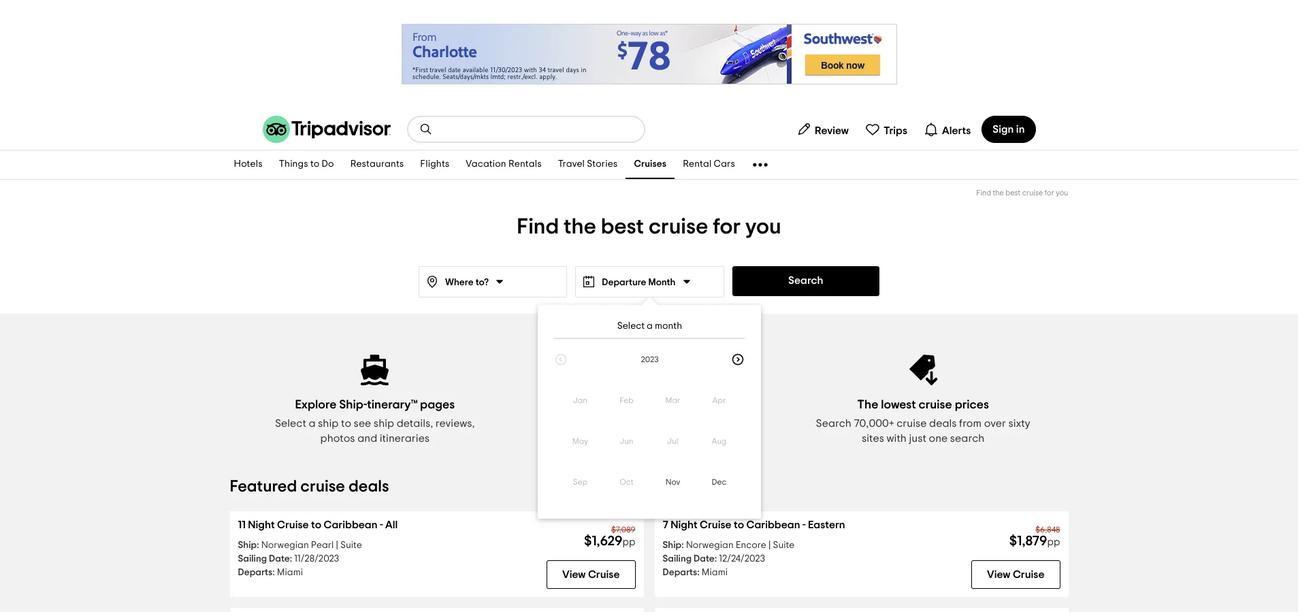 Task type: vqa. For each thing, say whether or not it's contained in the screenshot.
61,769
no



Task type: describe. For each thing, give the bounding box(es) containing it.
all
[[385, 520, 398, 530]]

$7,089
[[611, 526, 636, 534]]

cruise down $1,879
[[1013, 569, 1045, 580]]

itineraries
[[380, 433, 430, 444]]

1 vertical spatial best
[[601, 216, 644, 238]]

night for $1,879
[[671, 520, 698, 530]]

lowest
[[881, 399, 916, 411]]

flights link
[[412, 150, 458, 179]]

11
[[238, 520, 246, 530]]

review
[[815, 125, 849, 136]]

date: for $1,629
[[269, 554, 292, 564]]

travel stories link
[[550, 150, 626, 179]]

featured
[[230, 479, 297, 495]]

sixty
[[1009, 418, 1031, 429]]

flights
[[420, 160, 450, 169]]

night for $1,629
[[248, 520, 275, 530]]

travel stories
[[558, 160, 618, 169]]

deals inside the lowest cruise prices search 70,000+ cruise deals from over sixty sites with just one search
[[929, 418, 957, 429]]

write
[[595, 399, 624, 411]]

oct
[[620, 478, 634, 486]]

70,000+
[[854, 418, 894, 429]]

a inside explore ship‑tinerary™ pages select a ship to see ship details, reviews, photos and itineraries
[[309, 418, 316, 429]]

nov
[[666, 478, 680, 486]]

things
[[279, 160, 308, 169]]

departure month
[[602, 278, 676, 287]]

select inside explore ship‑tinerary™ pages select a ship to see ship details, reviews, photos and itineraries
[[275, 418, 306, 429]]

featured cruise deals
[[230, 479, 389, 495]]

cruises
[[634, 160, 667, 169]]

select a month
[[617, 321, 682, 331]]

explore
[[295, 399, 337, 411]]

things to do link
[[271, 150, 342, 179]]

2 ship from the left
[[374, 418, 394, 429]]

date: for $1,879
[[694, 554, 717, 564]]

1 horizontal spatial find the best cruise for you
[[977, 189, 1069, 197]]

alerts link
[[919, 116, 977, 143]]

with inside the write cruise reviews share your opinion with our travel community
[[634, 418, 654, 429]]

cruise up 'ship : norwegian encore | suite sailing date: 12/24/2023 departs: miami'
[[700, 520, 732, 530]]

trips link
[[860, 116, 913, 143]]

cruise down "$1,629" at the bottom of page
[[588, 569, 620, 580]]

things to do
[[279, 160, 334, 169]]

2023
[[641, 355, 659, 364]]

1 vertical spatial find
[[517, 216, 559, 238]]

pages
[[420, 399, 455, 411]]

search
[[950, 433, 985, 444]]

where to?
[[445, 278, 489, 287]]

travel
[[676, 418, 704, 429]]

rental
[[683, 160, 712, 169]]

alerts
[[942, 125, 971, 136]]

cruise down in
[[1023, 189, 1043, 197]]

11 night cruise to caribbean - all
[[238, 520, 398, 530]]

1 horizontal spatial select
[[617, 321, 645, 331]]

eastern
[[808, 520, 845, 530]]

just
[[909, 433, 927, 444]]

: for $1,879
[[682, 541, 684, 550]]

hotels
[[234, 160, 263, 169]]

norwegian for $1,629
[[261, 541, 309, 550]]

do
[[322, 160, 334, 169]]

to?
[[476, 278, 489, 287]]

1 horizontal spatial for
[[1045, 189, 1055, 197]]

our
[[657, 418, 673, 429]]

mar
[[666, 396, 681, 404]]

jan
[[573, 396, 588, 404]]

1 vertical spatial find the best cruise for you
[[517, 216, 781, 238]]

vacation
[[466, 160, 506, 169]]

cars
[[714, 160, 735, 169]]

0 vertical spatial you
[[1056, 189, 1069, 197]]

7 night cruise to caribbean - eastern
[[663, 520, 845, 530]]

jun
[[620, 437, 634, 445]]

rental cars
[[683, 160, 735, 169]]

ship : norwegian encore | suite sailing date: 12/24/2023 departs: miami
[[663, 541, 795, 577]]

jul
[[668, 437, 679, 445]]

one
[[929, 433, 948, 444]]

where
[[445, 278, 474, 287]]

departs: for $1,879
[[663, 568, 700, 577]]

month
[[655, 321, 682, 331]]

$6,848 $1,879 pp
[[1010, 526, 1061, 548]]

departure
[[602, 278, 647, 287]]

cruise inside the write cruise reviews share your opinion with our travel community
[[627, 399, 661, 411]]

0 horizontal spatial you
[[746, 216, 781, 238]]

$1,879
[[1010, 535, 1048, 548]]

view cruise for $1,879
[[987, 569, 1045, 580]]

view for $1,629
[[562, 569, 586, 580]]

cruise up "just"
[[897, 418, 927, 429]]

12/24/2023
[[719, 554, 765, 564]]

sep
[[573, 478, 588, 486]]

11/28/2023
[[294, 554, 339, 564]]

opinion
[[594, 418, 632, 429]]

explore ship‑tinerary™ pages select a ship to see ship details, reviews, photos and itineraries
[[275, 399, 475, 444]]

the
[[858, 399, 879, 411]]

sites
[[862, 433, 885, 444]]

hotels link
[[226, 150, 271, 179]]

- for $1,879
[[803, 520, 806, 530]]

0 vertical spatial the
[[993, 189, 1004, 197]]

with inside the lowest cruise prices search 70,000+ cruise deals from over sixty sites with just one search
[[887, 433, 907, 444]]



Task type: locate. For each thing, give the bounding box(es) containing it.
0 horizontal spatial select
[[275, 418, 306, 429]]

view cruise for $1,629
[[562, 569, 620, 580]]

sailing for $1,879
[[663, 554, 692, 564]]

sailing for $1,629
[[238, 554, 267, 564]]

suite right the pearl
[[340, 541, 362, 550]]

find the best cruise for you up departure month
[[517, 216, 781, 238]]

departs:
[[238, 568, 275, 577], [663, 568, 700, 577]]

1 vertical spatial with
[[887, 433, 907, 444]]

norwegian for $1,879
[[686, 541, 734, 550]]

suite inside the ship : norwegian pearl | suite sailing date: 11/28/2023 departs: miami
[[340, 541, 362, 550]]

7
[[663, 520, 669, 530]]

2 view from the left
[[987, 569, 1011, 580]]

best down the sign in 'link'
[[1006, 189, 1021, 197]]

miami for $1,629
[[277, 568, 303, 577]]

0 horizontal spatial view
[[562, 569, 586, 580]]

ship : norwegian pearl | suite sailing date: 11/28/2023 departs: miami
[[238, 541, 362, 577]]

the
[[993, 189, 1004, 197], [564, 216, 596, 238]]

norwegian up 12/24/2023
[[686, 541, 734, 550]]

0 horizontal spatial ship
[[318, 418, 339, 429]]

date:
[[269, 554, 292, 564], [694, 554, 717, 564]]

pp inside $6,848 $1,879 pp
[[1048, 537, 1061, 547]]

cruise up our
[[627, 399, 661, 411]]

1 vertical spatial search
[[816, 418, 852, 429]]

| inside the ship : norwegian pearl | suite sailing date: 11/28/2023 departs: miami
[[336, 541, 338, 550]]

1 vertical spatial for
[[713, 216, 741, 238]]

encore
[[736, 541, 767, 550]]

you
[[1056, 189, 1069, 197], [746, 216, 781, 238]]

view down $1,879
[[987, 569, 1011, 580]]

the down travel stories 'link'
[[564, 216, 596, 238]]

pp down $7,089
[[623, 537, 636, 547]]

0 horizontal spatial find the best cruise for you
[[517, 216, 781, 238]]

0 horizontal spatial -
[[380, 520, 383, 530]]

2 date: from the left
[[694, 554, 717, 564]]

prices
[[955, 399, 989, 411]]

sailing inside 'ship : norwegian encore | suite sailing date: 12/24/2023 departs: miami'
[[663, 554, 692, 564]]

apr
[[713, 396, 726, 404]]

cruise up '11 night cruise to caribbean - all'
[[301, 479, 345, 495]]

pp for $1,879
[[1048, 537, 1061, 547]]

restaurants link
[[342, 150, 412, 179]]

1 ship from the left
[[318, 418, 339, 429]]

share
[[538, 418, 567, 429]]

best
[[1006, 189, 1021, 197], [601, 216, 644, 238]]

1 horizontal spatial date:
[[694, 554, 717, 564]]

date: left 12/24/2023
[[694, 554, 717, 564]]

1 departs: from the left
[[238, 568, 275, 577]]

sailing down 11
[[238, 554, 267, 564]]

0 horizontal spatial with
[[634, 418, 654, 429]]

2 view cruise from the left
[[987, 569, 1045, 580]]

| right the pearl
[[336, 541, 338, 550]]

1 horizontal spatial the
[[993, 189, 1004, 197]]

with left "just"
[[887, 433, 907, 444]]

0 horizontal spatial best
[[601, 216, 644, 238]]

0 vertical spatial deals
[[929, 418, 957, 429]]

ship down 7
[[663, 541, 682, 550]]

0 vertical spatial find
[[977, 189, 991, 197]]

night right 7
[[671, 520, 698, 530]]

review link
[[791, 116, 855, 143]]

feb
[[620, 396, 634, 404]]

search
[[789, 275, 824, 286], [816, 418, 852, 429]]

1 horizontal spatial find
[[977, 189, 991, 197]]

0 horizontal spatial ship
[[238, 541, 257, 550]]

0 horizontal spatial the
[[564, 216, 596, 238]]

deals
[[929, 418, 957, 429], [349, 479, 389, 495]]

sailing
[[238, 554, 267, 564], [663, 554, 692, 564]]

1 horizontal spatial pp
[[1048, 537, 1061, 547]]

2 sailing from the left
[[663, 554, 692, 564]]

0 horizontal spatial for
[[713, 216, 741, 238]]

0 vertical spatial with
[[634, 418, 654, 429]]

|
[[336, 541, 338, 550], [769, 541, 771, 550]]

1 caribbean from the left
[[324, 520, 378, 530]]

month
[[649, 278, 676, 287]]

1 horizontal spatial norwegian
[[686, 541, 734, 550]]

vacation rentals link
[[458, 150, 550, 179]]

community
[[707, 418, 761, 429]]

0 horizontal spatial |
[[336, 541, 338, 550]]

: inside the ship : norwegian pearl | suite sailing date: 11/28/2023 departs: miami
[[257, 541, 259, 550]]

trips
[[884, 125, 908, 136]]

date: left "11/28/2023"
[[269, 554, 292, 564]]

| for $1,629
[[336, 541, 338, 550]]

1 horizontal spatial sailing
[[663, 554, 692, 564]]

reviews
[[663, 399, 704, 411]]

rentals
[[509, 160, 542, 169]]

1 ship from the left
[[238, 541, 257, 550]]

ship‑tinerary™
[[339, 399, 418, 411]]

0 horizontal spatial night
[[248, 520, 275, 530]]

a left month
[[647, 321, 653, 331]]

1 horizontal spatial -
[[803, 520, 806, 530]]

caribbean for $1,629
[[324, 520, 378, 530]]

tripadvisor image
[[262, 116, 391, 143]]

0 vertical spatial for
[[1045, 189, 1055, 197]]

0 horizontal spatial date:
[[269, 554, 292, 564]]

may
[[572, 437, 589, 445]]

sailing down 7
[[663, 554, 692, 564]]

None search field
[[408, 117, 644, 142]]

2 : from the left
[[682, 541, 684, 550]]

:
[[257, 541, 259, 550], [682, 541, 684, 550]]

0 horizontal spatial sailing
[[238, 554, 267, 564]]

1 view from the left
[[562, 569, 586, 580]]

1 pp from the left
[[623, 537, 636, 547]]

caribbean up encore
[[747, 520, 800, 530]]

1 horizontal spatial ship
[[663, 541, 682, 550]]

1 horizontal spatial best
[[1006, 189, 1021, 197]]

find
[[977, 189, 991, 197], [517, 216, 559, 238]]

pp
[[623, 537, 636, 547], [1048, 537, 1061, 547]]

pp for $1,629
[[623, 537, 636, 547]]

1 horizontal spatial ship
[[374, 418, 394, 429]]

view down "$1,629" at the bottom of page
[[562, 569, 586, 580]]

ship up photos
[[318, 418, 339, 429]]

$6,848
[[1036, 526, 1061, 534]]

to up encore
[[734, 520, 744, 530]]

2 - from the left
[[803, 520, 806, 530]]

1 horizontal spatial view cruise
[[987, 569, 1045, 580]]

date: inside the ship : norwegian pearl | suite sailing date: 11/28/2023 departs: miami
[[269, 554, 292, 564]]

1 vertical spatial the
[[564, 216, 596, 238]]

| inside 'ship : norwegian encore | suite sailing date: 12/24/2023 departs: miami'
[[769, 541, 771, 550]]

1 vertical spatial you
[[746, 216, 781, 238]]

0 horizontal spatial miami
[[277, 568, 303, 577]]

pp inside $7,089 $1,629 pp
[[623, 537, 636, 547]]

1 date: from the left
[[269, 554, 292, 564]]

view cruise down "$1,629" at the bottom of page
[[562, 569, 620, 580]]

suite for $1,879
[[773, 541, 795, 550]]

for
[[1045, 189, 1055, 197], [713, 216, 741, 238]]

| for $1,879
[[769, 541, 771, 550]]

find the best cruise for you
[[977, 189, 1069, 197], [517, 216, 781, 238]]

night right 11
[[248, 520, 275, 530]]

sailing inside the ship : norwegian pearl | suite sailing date: 11/28/2023 departs: miami
[[238, 554, 267, 564]]

- for $1,629
[[380, 520, 383, 530]]

suite for $1,629
[[340, 541, 362, 550]]

suite right encore
[[773, 541, 795, 550]]

1 | from the left
[[336, 541, 338, 550]]

ship inside the ship : norwegian pearl | suite sailing date: 11/28/2023 departs: miami
[[238, 541, 257, 550]]

norwegian
[[261, 541, 309, 550], [686, 541, 734, 550]]

1 - from the left
[[380, 520, 383, 530]]

date: inside 'ship : norwegian encore | suite sailing date: 12/24/2023 departs: miami'
[[694, 554, 717, 564]]

norwegian inside the ship : norwegian pearl | suite sailing date: 11/28/2023 departs: miami
[[261, 541, 309, 550]]

cruise up one
[[919, 399, 952, 411]]

sign
[[993, 124, 1014, 135]]

ship down 11
[[238, 541, 257, 550]]

cruise up month
[[649, 216, 708, 238]]

0 vertical spatial find the best cruise for you
[[977, 189, 1069, 197]]

0 horizontal spatial norwegian
[[261, 541, 309, 550]]

ship for $1,629
[[238, 541, 257, 550]]

from
[[959, 418, 982, 429]]

miami down 12/24/2023
[[702, 568, 728, 577]]

2 norwegian from the left
[[686, 541, 734, 550]]

dec
[[712, 478, 727, 486]]

advertisement region
[[401, 24, 897, 85]]

search inside the lowest cruise prices search 70,000+ cruise deals from over sixty sites with just one search
[[816, 418, 852, 429]]

1 vertical spatial a
[[309, 418, 316, 429]]

- left eastern
[[803, 520, 806, 530]]

1 horizontal spatial departs:
[[663, 568, 700, 577]]

find the best cruise for you down in
[[977, 189, 1069, 197]]

ship inside 'ship : norwegian encore | suite sailing date: 12/24/2023 departs: miami'
[[663, 541, 682, 550]]

departs: inside 'ship : norwegian encore | suite sailing date: 12/24/2023 departs: miami'
[[663, 568, 700, 577]]

-
[[380, 520, 383, 530], [803, 520, 806, 530]]

departs: inside the ship : norwegian pearl | suite sailing date: 11/28/2023 departs: miami
[[238, 568, 275, 577]]

view cruise down $1,879
[[987, 569, 1045, 580]]

1 vertical spatial select
[[275, 418, 306, 429]]

search image
[[419, 123, 433, 136]]

departs: down 11
[[238, 568, 275, 577]]

sign in link
[[982, 116, 1036, 143]]

0 horizontal spatial find
[[517, 216, 559, 238]]

caribbean for $1,879
[[747, 520, 800, 530]]

with left our
[[634, 418, 654, 429]]

cruise
[[277, 520, 309, 530], [700, 520, 732, 530], [588, 569, 620, 580], [1013, 569, 1045, 580]]

aug
[[712, 437, 727, 445]]

1 horizontal spatial miami
[[702, 568, 728, 577]]

1 suite from the left
[[340, 541, 362, 550]]

suite inside 'ship : norwegian encore | suite sailing date: 12/24/2023 departs: miami'
[[773, 541, 795, 550]]

0 vertical spatial search
[[789, 275, 824, 286]]

to left "see"
[[341, 418, 351, 429]]

to up the pearl
[[311, 520, 322, 530]]

details,
[[397, 418, 433, 429]]

caribbean up the pearl
[[324, 520, 378, 530]]

to left 'do'
[[310, 160, 320, 169]]

0 vertical spatial select
[[617, 321, 645, 331]]

2 | from the left
[[769, 541, 771, 550]]

select down explore
[[275, 418, 306, 429]]

ship
[[318, 418, 339, 429], [374, 418, 394, 429]]

the down sign
[[993, 189, 1004, 197]]

to
[[310, 160, 320, 169], [341, 418, 351, 429], [311, 520, 322, 530], [734, 520, 744, 530]]

- left all
[[380, 520, 383, 530]]

0 horizontal spatial departs:
[[238, 568, 275, 577]]

view
[[562, 569, 586, 580], [987, 569, 1011, 580]]

2 ship from the left
[[663, 541, 682, 550]]

$7,089 $1,629 pp
[[584, 526, 636, 548]]

to inside explore ship‑tinerary™ pages select a ship to see ship details, reviews, photos and itineraries
[[341, 418, 351, 429]]

pp down $6,848
[[1048, 537, 1061, 547]]

$1,629
[[584, 535, 623, 548]]

| right encore
[[769, 541, 771, 550]]

2 departs: from the left
[[663, 568, 700, 577]]

suite
[[340, 541, 362, 550], [773, 541, 795, 550]]

1 horizontal spatial with
[[887, 433, 907, 444]]

1 horizontal spatial |
[[769, 541, 771, 550]]

miami for $1,879
[[702, 568, 728, 577]]

ship
[[238, 541, 257, 550], [663, 541, 682, 550]]

1 miami from the left
[[277, 568, 303, 577]]

1 horizontal spatial night
[[671, 520, 698, 530]]

ship down ship‑tinerary™
[[374, 418, 394, 429]]

0 horizontal spatial caribbean
[[324, 520, 378, 530]]

miami down "11/28/2023"
[[277, 568, 303, 577]]

1 horizontal spatial suite
[[773, 541, 795, 550]]

over
[[984, 418, 1006, 429]]

travel
[[558, 160, 585, 169]]

select left month
[[617, 321, 645, 331]]

1 horizontal spatial :
[[682, 541, 684, 550]]

2 pp from the left
[[1048, 537, 1061, 547]]

the lowest cruise prices search 70,000+ cruise deals from over sixty sites with just one search
[[816, 399, 1031, 444]]

departs: for $1,629
[[238, 568, 275, 577]]

1 horizontal spatial view
[[987, 569, 1011, 580]]

1 horizontal spatial a
[[647, 321, 653, 331]]

sign in
[[993, 124, 1025, 135]]

a down explore
[[309, 418, 316, 429]]

miami inside 'ship : norwegian encore | suite sailing date: 12/24/2023 departs: miami'
[[702, 568, 728, 577]]

0 horizontal spatial suite
[[340, 541, 362, 550]]

1 view cruise from the left
[[562, 569, 620, 580]]

1 sailing from the left
[[238, 554, 267, 564]]

restaurants
[[350, 160, 404, 169]]

norwegian up "11/28/2023"
[[261, 541, 309, 550]]

1 horizontal spatial caribbean
[[747, 520, 800, 530]]

select
[[617, 321, 645, 331], [275, 418, 306, 429]]

1 horizontal spatial you
[[1056, 189, 1069, 197]]

0 horizontal spatial deals
[[349, 479, 389, 495]]

0 horizontal spatial a
[[309, 418, 316, 429]]

1 norwegian from the left
[[261, 541, 309, 550]]

deals up all
[[349, 479, 389, 495]]

night
[[248, 520, 275, 530], [671, 520, 698, 530]]

view for $1,879
[[987, 569, 1011, 580]]

1 horizontal spatial deals
[[929, 418, 957, 429]]

in
[[1017, 124, 1025, 135]]

0 horizontal spatial pp
[[623, 537, 636, 547]]

with
[[634, 418, 654, 429], [887, 433, 907, 444]]

and
[[358, 433, 377, 444]]

: inside 'ship : norwegian encore | suite sailing date: 12/24/2023 departs: miami'
[[682, 541, 684, 550]]

cruise
[[1023, 189, 1043, 197], [649, 216, 708, 238], [627, 399, 661, 411], [919, 399, 952, 411], [897, 418, 927, 429], [301, 479, 345, 495]]

vacation rentals
[[466, 160, 542, 169]]

1 vertical spatial deals
[[349, 479, 389, 495]]

photos
[[320, 433, 355, 444]]

0 horizontal spatial :
[[257, 541, 259, 550]]

norwegian inside 'ship : norwegian encore | suite sailing date: 12/24/2023 departs: miami'
[[686, 541, 734, 550]]

0 horizontal spatial view cruise
[[562, 569, 620, 580]]

1 night from the left
[[248, 520, 275, 530]]

write cruise reviews share your opinion with our travel community
[[538, 399, 761, 429]]

: for $1,629
[[257, 541, 259, 550]]

ship for $1,879
[[663, 541, 682, 550]]

departs: down 7
[[663, 568, 700, 577]]

deals up one
[[929, 418, 957, 429]]

2 night from the left
[[671, 520, 698, 530]]

cruise up the ship : norwegian pearl | suite sailing date: 11/28/2023 departs: miami
[[277, 520, 309, 530]]

miami inside the ship : norwegian pearl | suite sailing date: 11/28/2023 departs: miami
[[277, 568, 303, 577]]

1 : from the left
[[257, 541, 259, 550]]

best up departure
[[601, 216, 644, 238]]

0 vertical spatial a
[[647, 321, 653, 331]]

2 miami from the left
[[702, 568, 728, 577]]

stories
[[587, 160, 618, 169]]

cruises link
[[626, 150, 675, 179]]

rental cars link
[[675, 150, 744, 179]]

pearl
[[311, 541, 334, 550]]

0 vertical spatial best
[[1006, 189, 1021, 197]]

2 caribbean from the left
[[747, 520, 800, 530]]

2 suite from the left
[[773, 541, 795, 550]]



